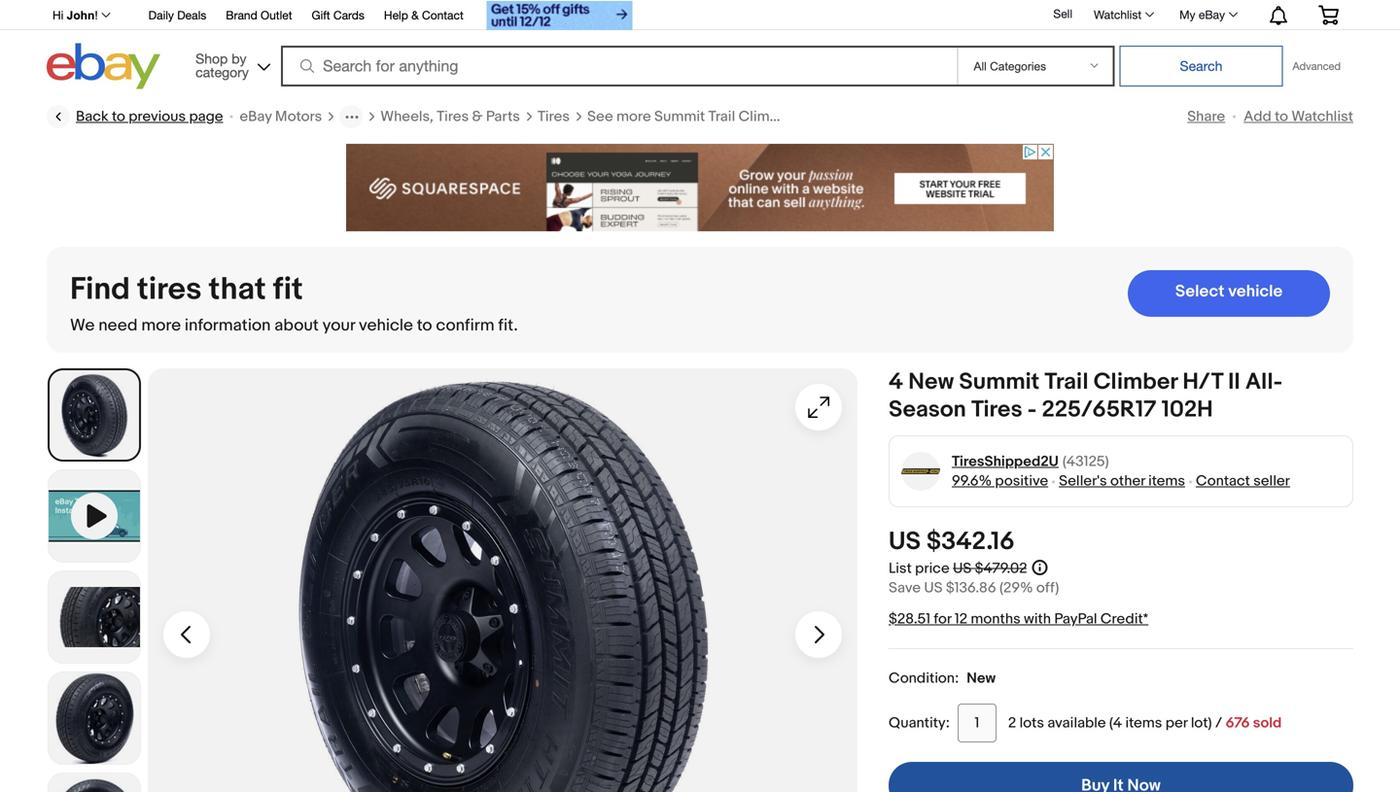 Task type: vqa. For each thing, say whether or not it's contained in the screenshot.
Available
yes



Task type: locate. For each thing, give the bounding box(es) containing it.
sell
[[1054, 7, 1073, 21]]

vehicle inside button
[[1228, 282, 1283, 302]]

trail for new
[[1045, 369, 1089, 396]]

2 horizontal spatial to
[[1275, 108, 1289, 125]]

seller's
[[1059, 473, 1107, 490]]

1 horizontal spatial watchlist
[[1292, 108, 1354, 125]]

tires
[[437, 108, 469, 125], [538, 108, 570, 125], [971, 396, 1023, 424]]

0 horizontal spatial new
[[909, 369, 954, 396]]

per
[[1166, 715, 1188, 732]]

0 horizontal spatial more
[[141, 316, 181, 336]]

none submit inside shop by category banner
[[1120, 46, 1283, 87]]

2 horizontal spatial tires
[[971, 396, 1023, 424]]

to for add
[[1275, 108, 1289, 125]]

new inside 4 new summit trail climber h/t ii all- season tires - 225/65r17 102h
[[909, 369, 954, 396]]

1 horizontal spatial trail
[[1045, 369, 1089, 396]]

account navigation
[[42, 0, 1354, 33]]

0 vertical spatial items
[[1149, 473, 1185, 490]]

0 horizontal spatial trail
[[709, 108, 735, 125]]

vehicle right your
[[359, 316, 413, 336]]

0 vertical spatial summit
[[655, 108, 705, 125]]

& left parts in the top of the page
[[472, 108, 483, 125]]

climber inside 4 new summit trail climber h/t ii all- season tires - 225/65r17 102h
[[1094, 369, 1178, 396]]

ebay inside account navigation
[[1199, 8, 1225, 21]]

2 horizontal spatial us
[[953, 560, 972, 578]]

climber left ht
[[739, 108, 792, 125]]

1 horizontal spatial &
[[472, 108, 483, 125]]

trail right the -
[[1045, 369, 1089, 396]]

hi john !
[[53, 9, 98, 22]]

0 vertical spatial ii
[[816, 108, 824, 125]]

1 horizontal spatial 225/65r17
[[1042, 396, 1157, 424]]

$479.02
[[975, 560, 1027, 578]]

225/65r17 inside see more summit trail climber ht ii 225/65r17 tire link
[[827, 108, 898, 125]]

save
[[889, 580, 921, 597]]

items right (4
[[1126, 715, 1162, 732]]

1 horizontal spatial ebay
[[1199, 8, 1225, 21]]

trail
[[709, 108, 735, 125], [1045, 369, 1089, 396]]

0 horizontal spatial &
[[412, 8, 419, 22]]

video 1 of 1 image
[[49, 471, 140, 562]]

new
[[909, 369, 954, 396], [967, 670, 996, 688]]

climber for ht
[[739, 108, 792, 125]]

& inside account navigation
[[412, 8, 419, 22]]

shop
[[196, 51, 228, 67]]

us up list
[[889, 527, 921, 557]]

99.6%
[[952, 473, 992, 490]]

1 horizontal spatial to
[[417, 316, 432, 336]]

0 vertical spatial trail
[[709, 108, 735, 125]]

brand
[[226, 8, 257, 22]]

1 horizontal spatial more
[[617, 108, 651, 125]]

0 vertical spatial more
[[617, 108, 651, 125]]

1 horizontal spatial climber
[[1094, 369, 1178, 396]]

confirm
[[436, 316, 495, 336]]

to inside find tires that fit we need more information about your vehicle to confirm fit.
[[417, 316, 432, 336]]

see
[[587, 108, 613, 125]]

new for 4
[[909, 369, 954, 396]]

save us $136.86 (29% off)
[[889, 580, 1059, 597]]

0 vertical spatial 225/65r17
[[827, 108, 898, 125]]

-
[[1028, 396, 1037, 424]]

ii for 225/65r17
[[816, 108, 824, 125]]

shop by category
[[196, 51, 249, 80]]

need
[[98, 316, 138, 336]]

ii inside 4 new summit trail climber h/t ii all- season tires - 225/65r17 102h
[[1228, 369, 1241, 396]]

climber
[[739, 108, 792, 125], [1094, 369, 1178, 396]]

daily deals link
[[148, 5, 206, 27]]

watchlist inside account navigation
[[1094, 8, 1142, 21]]

1 vertical spatial vehicle
[[359, 316, 413, 336]]

tires left the -
[[971, 396, 1023, 424]]

1 vertical spatial ii
[[1228, 369, 1241, 396]]

1 horizontal spatial contact
[[1196, 473, 1250, 490]]

tiresshipped2u image
[[901, 452, 941, 492]]

lot)
[[1191, 715, 1212, 732]]

0 vertical spatial vehicle
[[1228, 282, 1283, 302]]

to right back
[[112, 108, 125, 125]]

tires right wheels,
[[437, 108, 469, 125]]

vehicle inside find tires that fit we need more information about your vehicle to confirm fit.
[[359, 316, 413, 336]]

0 horizontal spatial to
[[112, 108, 125, 125]]

0 vertical spatial us
[[889, 527, 921, 557]]

more right 'see'
[[617, 108, 651, 125]]

contact inside account navigation
[[422, 8, 464, 22]]

1 vertical spatial climber
[[1094, 369, 1178, 396]]

your shopping cart image
[[1318, 5, 1340, 25]]

off)
[[1037, 580, 1059, 597]]

!
[[95, 9, 98, 22]]

1 vertical spatial 225/65r17
[[1042, 396, 1157, 424]]

by
[[232, 51, 247, 67]]

vehicle right select on the right of the page
[[1228, 282, 1283, 302]]

your
[[323, 316, 355, 336]]

tires
[[137, 271, 202, 309]]

back to previous page
[[76, 108, 223, 125]]

ebay
[[1199, 8, 1225, 21], [240, 108, 272, 125]]

us down price
[[924, 580, 943, 597]]

picture 3 of 4 image
[[49, 673, 140, 764]]

0 horizontal spatial 225/65r17
[[827, 108, 898, 125]]

0 vertical spatial climber
[[739, 108, 792, 125]]

shop by category banner
[[42, 0, 1354, 94]]

0 horizontal spatial contact
[[422, 8, 464, 22]]

1 vertical spatial &
[[472, 108, 483, 125]]

1 horizontal spatial ii
[[1228, 369, 1241, 396]]

gift cards
[[312, 8, 365, 22]]

more inside find tires that fit we need more information about your vehicle to confirm fit.
[[141, 316, 181, 336]]

1 vertical spatial new
[[967, 670, 996, 688]]

share button
[[1188, 108, 1226, 125]]

john
[[67, 9, 95, 22]]

that
[[209, 271, 266, 309]]

0 vertical spatial ebay
[[1199, 8, 1225, 21]]

225/65r17 left tire
[[827, 108, 898, 125]]

1 vertical spatial summit
[[959, 369, 1040, 396]]

find tires that fit we need more information about your vehicle to confirm fit.
[[70, 271, 518, 336]]

1 vertical spatial items
[[1126, 715, 1162, 732]]

ii left all-
[[1228, 369, 1241, 396]]

share
[[1188, 108, 1226, 125]]

brand outlet
[[226, 8, 292, 22]]

summit up tiresshipped2u
[[959, 369, 1040, 396]]

4 new summit trail climber h/t ii all- season tires - 225/65r17 102h
[[889, 369, 1283, 424]]

trail inside 4 new summit trail climber h/t ii all- season tires - 225/65r17 102h
[[1045, 369, 1089, 396]]

0 horizontal spatial summit
[[655, 108, 705, 125]]

other
[[1111, 473, 1145, 490]]

$28.51
[[889, 611, 931, 628]]

contact left seller
[[1196, 473, 1250, 490]]

to
[[112, 108, 125, 125], [1275, 108, 1289, 125], [417, 316, 432, 336]]

watchlist down advanced on the top right
[[1292, 108, 1354, 125]]

0 horizontal spatial ii
[[816, 108, 824, 125]]

about
[[275, 316, 319, 336]]

1 vertical spatial trail
[[1045, 369, 1089, 396]]

(29%
[[1000, 580, 1033, 597]]

shop by category button
[[187, 43, 274, 85]]

climber left h/t
[[1094, 369, 1178, 396]]

tires left 'see'
[[538, 108, 570, 125]]

1 horizontal spatial new
[[967, 670, 996, 688]]

trail for more
[[709, 108, 735, 125]]

ebay right my
[[1199, 8, 1225, 21]]

new for condition:
[[967, 670, 996, 688]]

None submit
[[1120, 46, 1283, 87]]

ebay motors link
[[240, 107, 322, 126]]

us up $136.86
[[953, 560, 972, 578]]

h/t
[[1183, 369, 1223, 396]]

back
[[76, 108, 109, 125]]

fit
[[273, 271, 303, 309]]

available
[[1048, 715, 1106, 732]]

new inside condition: new
[[967, 670, 996, 688]]

$342.16
[[927, 527, 1015, 557]]

to left confirm
[[417, 316, 432, 336]]

select vehicle button
[[1128, 270, 1330, 317]]

summit for new
[[959, 369, 1040, 396]]

0 horizontal spatial vehicle
[[359, 316, 413, 336]]

tires inside 4 new summit trail climber h/t ii all- season tires - 225/65r17 102h
[[971, 396, 1023, 424]]

to right add
[[1275, 108, 1289, 125]]

ii right ht
[[816, 108, 824, 125]]

to for back
[[112, 108, 125, 125]]

trail down shop by category banner at the top of page
[[709, 108, 735, 125]]

1 horizontal spatial us
[[924, 580, 943, 597]]

items
[[1149, 473, 1185, 490], [1126, 715, 1162, 732]]

summit down shop by category banner at the top of page
[[655, 108, 705, 125]]

contact seller
[[1196, 473, 1290, 490]]

vehicle
[[1228, 282, 1283, 302], [359, 316, 413, 336]]

fit.
[[498, 316, 518, 336]]

1 vertical spatial contact
[[1196, 473, 1250, 490]]

daily
[[148, 8, 174, 22]]

225/65r17
[[827, 108, 898, 125], [1042, 396, 1157, 424]]

new right 4
[[909, 369, 954, 396]]

items right other
[[1149, 473, 1185, 490]]

0 horizontal spatial watchlist
[[1094, 8, 1142, 21]]

list price us $479.02
[[889, 560, 1027, 578]]

& right help
[[412, 8, 419, 22]]

summit
[[655, 108, 705, 125], [959, 369, 1040, 396]]

more
[[617, 108, 651, 125], [141, 316, 181, 336]]

ebay left the 'motors' on the top of page
[[240, 108, 272, 125]]

see more summit trail climber ht ii 225/65r17 tire link
[[587, 107, 926, 126]]

my ebay
[[1180, 8, 1225, 21]]

1 horizontal spatial summit
[[959, 369, 1040, 396]]

tires link
[[538, 107, 570, 126]]

0 vertical spatial new
[[909, 369, 954, 396]]

watchlist right sell link
[[1094, 8, 1142, 21]]

deals
[[177, 8, 206, 22]]

new up quantity: text field
[[967, 670, 996, 688]]

us
[[889, 527, 921, 557], [953, 560, 972, 578], [924, 580, 943, 597]]

add
[[1244, 108, 1272, 125]]

contact right help
[[422, 8, 464, 22]]

1 horizontal spatial vehicle
[[1228, 282, 1283, 302]]

0 vertical spatial watchlist
[[1094, 8, 1142, 21]]

list
[[889, 560, 912, 578]]

0 vertical spatial &
[[412, 8, 419, 22]]

0 horizontal spatial ebay
[[240, 108, 272, 125]]

contact
[[422, 8, 464, 22], [1196, 473, 1250, 490]]

ht
[[795, 108, 813, 125]]

0 vertical spatial contact
[[422, 8, 464, 22]]

99.6% positive link
[[952, 473, 1048, 490]]

0 horizontal spatial climber
[[739, 108, 792, 125]]

1 vertical spatial more
[[141, 316, 181, 336]]

summit inside 4 new summit trail climber h/t ii all- season tires - 225/65r17 102h
[[959, 369, 1040, 396]]

tiresshipped2u link
[[952, 452, 1059, 472]]

more down tires
[[141, 316, 181, 336]]

225/65r17 up (43125)
[[1042, 396, 1157, 424]]



Task type: describe. For each thing, give the bounding box(es) containing it.
0 horizontal spatial tires
[[437, 108, 469, 125]]

us $342.16
[[889, 527, 1015, 557]]

$136.86
[[946, 580, 996, 597]]

select vehicle
[[1176, 282, 1283, 302]]

seller's other items link
[[1059, 473, 1185, 490]]

cards
[[333, 8, 365, 22]]

99.6% positive
[[952, 473, 1048, 490]]

brand outlet link
[[226, 5, 292, 27]]

all-
[[1246, 369, 1283, 396]]

2
[[1008, 715, 1017, 732]]

1 vertical spatial watchlist
[[1292, 108, 1354, 125]]

2 vertical spatial us
[[924, 580, 943, 597]]

page
[[189, 108, 223, 125]]

hi
[[53, 9, 64, 22]]

get an extra 15% off image
[[487, 1, 633, 30]]

(43125)
[[1063, 453, 1109, 471]]

tiresshipped2u
[[952, 453, 1059, 471]]

category
[[196, 64, 249, 80]]

sell link
[[1045, 7, 1081, 21]]

find
[[70, 271, 130, 309]]

for
[[934, 611, 952, 628]]

wheels, tires & parts link
[[380, 107, 520, 126]]

summit for more
[[655, 108, 705, 125]]

tire
[[901, 108, 926, 125]]

picture 2 of 4 image
[[49, 572, 140, 663]]

help & contact link
[[384, 5, 464, 27]]

12
[[955, 611, 968, 628]]

1 vertical spatial ebay
[[240, 108, 272, 125]]

advertisement region
[[346, 144, 1054, 231]]

1 vertical spatial us
[[953, 560, 972, 578]]

motors
[[275, 108, 322, 125]]

ebay motors
[[240, 108, 322, 125]]

months
[[971, 611, 1021, 628]]

credit*
[[1101, 611, 1149, 628]]

676
[[1226, 715, 1250, 732]]

tiresshipped2u (43125)
[[952, 453, 1109, 471]]

/
[[1216, 715, 1223, 732]]

parts
[[486, 108, 520, 125]]

back to previous page link
[[47, 105, 223, 128]]

climber for h/t
[[1094, 369, 1178, 396]]

2 lots available (4 items per lot) / 676 sold
[[1008, 715, 1282, 732]]

positive
[[995, 473, 1048, 490]]

my
[[1180, 8, 1196, 21]]

1 horizontal spatial tires
[[538, 108, 570, 125]]

help
[[384, 8, 408, 22]]

lots
[[1020, 715, 1044, 732]]

Quantity: text field
[[958, 704, 997, 743]]

225/65r17 inside 4 new summit trail climber h/t ii all- season tires - 225/65r17 102h
[[1042, 396, 1157, 424]]

ii for all-
[[1228, 369, 1241, 396]]

0 horizontal spatial us
[[889, 527, 921, 557]]

wheels,
[[380, 108, 434, 125]]

help & contact
[[384, 8, 464, 22]]

previous
[[129, 108, 186, 125]]

4 new summit trail climber h/t ii all-season tires - 225/65r17 102h - picture 1 of 4 image
[[148, 369, 858, 793]]

$28.51 for 12 months with paypal credit* button
[[889, 611, 1149, 628]]

outlet
[[261, 8, 292, 22]]

picture 1 of 4 image
[[50, 371, 139, 460]]

paypal
[[1055, 611, 1097, 628]]

advanced
[[1293, 60, 1341, 72]]

Search for anything text field
[[284, 48, 954, 85]]

contact seller link
[[1196, 473, 1290, 490]]

(4
[[1109, 715, 1122, 732]]

add to watchlist
[[1244, 108, 1354, 125]]

season
[[889, 396, 966, 424]]

condition:
[[889, 670, 959, 688]]

price
[[915, 560, 950, 578]]

wheels, tires & parts
[[380, 108, 520, 125]]

condition: new
[[889, 670, 996, 688]]

gift cards link
[[312, 5, 365, 27]]

102h
[[1162, 396, 1213, 424]]

we
[[70, 316, 95, 336]]

seller
[[1254, 473, 1290, 490]]

watchlist link
[[1083, 3, 1163, 26]]

quantity:
[[889, 715, 950, 732]]

see more summit trail climber ht ii 225/65r17 tire
[[587, 108, 926, 125]]

gift
[[312, 8, 330, 22]]



